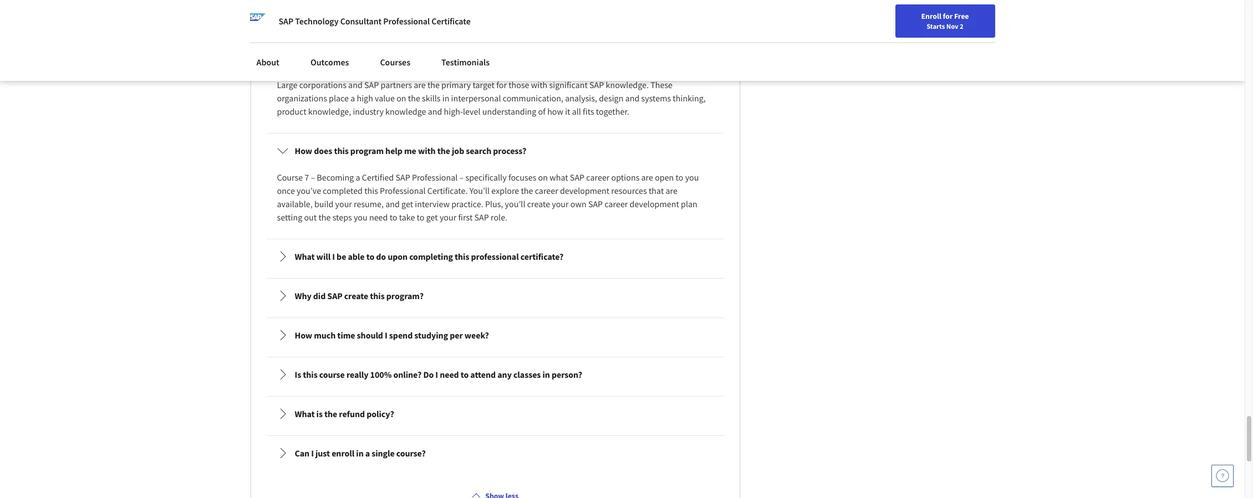 Task type: locate. For each thing, give the bounding box(es) containing it.
None search field
[[158, 7, 424, 29]]

what kind of companies hire sap consultants? button
[[268, 43, 722, 74]]

and inside course 7 – becoming a certified sap professional – specifically focuses on what sap career options are open to you once you've completed this professional certificate. you'll explore the career development resources that are available, build your resume, and get interview practice. plus, you'll create your own sap career development plan setting out the steps you need to take to get your first sap role.
[[385, 198, 400, 210]]

what left kind
[[295, 53, 315, 64]]

the left job on the left top of page
[[437, 145, 450, 156]]

to left the attend
[[461, 369, 469, 380]]

1 vertical spatial for
[[496, 79, 507, 90]]

interview
[[415, 198, 450, 210]]

in right enroll
[[356, 448, 364, 459]]

this
[[334, 145, 349, 156], [364, 185, 378, 196], [455, 251, 469, 262], [370, 291, 385, 302], [303, 369, 318, 380]]

fits
[[583, 106, 594, 117]]

consultant
[[340, 16, 382, 27]]

how left "does"
[[295, 145, 312, 156]]

0 vertical spatial professional
[[383, 16, 430, 27]]

out
[[304, 212, 317, 223]]

for left those
[[496, 79, 507, 90]]

sap right hire at the top left
[[405, 53, 420, 64]]

a left certified
[[356, 172, 360, 183]]

1 horizontal spatial on
[[538, 172, 548, 183]]

systems
[[641, 93, 671, 104]]

this right 'is'
[[303, 369, 318, 380]]

0 vertical spatial with
[[531, 79, 547, 90]]

2 horizontal spatial a
[[365, 448, 370, 459]]

professional
[[471, 251, 519, 262]]

3 what from the top
[[295, 409, 315, 420]]

job
[[452, 145, 464, 156]]

career down "what" on the top left
[[535, 185, 558, 196]]

of
[[335, 53, 343, 64], [538, 106, 546, 117]]

1 vertical spatial professional
[[412, 172, 458, 183]]

what inside what will i be able to do upon completing this professional certificate? dropdown button
[[295, 251, 315, 262]]

this right completing
[[455, 251, 469, 262]]

completing
[[409, 251, 453, 262]]

7
[[305, 172, 309, 183]]

1 vertical spatial what
[[295, 251, 315, 262]]

professional up take
[[380, 185, 426, 196]]

how inside dropdown button
[[295, 330, 312, 341]]

per
[[450, 330, 463, 341]]

1 vertical spatial a
[[356, 172, 360, 183]]

0 vertical spatial what
[[295, 53, 315, 64]]

consultants?
[[422, 53, 471, 64]]

0 horizontal spatial a
[[351, 93, 355, 104]]

you down resume,
[[354, 212, 367, 223]]

new
[[969, 13, 984, 23]]

1 vertical spatial development
[[630, 198, 679, 210]]

2 vertical spatial a
[[365, 448, 370, 459]]

you
[[685, 172, 699, 183], [354, 212, 367, 223]]

what inside what kind of companies hire sap consultants? dropdown button
[[295, 53, 315, 64]]

career left options
[[586, 172, 610, 183]]

why did sap create this program?
[[295, 291, 424, 302]]

you'll
[[469, 185, 490, 196]]

on left "what" on the top left
[[538, 172, 548, 183]]

what left is
[[295, 409, 315, 420]]

able
[[348, 251, 365, 262]]

development
[[560, 185, 609, 196], [630, 198, 679, 210]]

in right skills
[[442, 93, 449, 104]]

a
[[351, 93, 355, 104], [356, 172, 360, 183], [365, 448, 370, 459]]

sap right sap 'image' on the left top
[[279, 16, 293, 27]]

0 vertical spatial for
[[943, 11, 953, 21]]

be
[[337, 251, 346, 262]]

2 horizontal spatial are
[[666, 185, 678, 196]]

this inside dropdown button
[[370, 291, 385, 302]]

find your new career link
[[931, 11, 1012, 25]]

2 vertical spatial in
[[356, 448, 364, 459]]

–
[[311, 172, 315, 183], [459, 172, 464, 183]]

help center image
[[1216, 470, 1229, 483]]

outcomes
[[310, 57, 349, 68]]

0 horizontal spatial are
[[414, 79, 426, 90]]

sap up design
[[589, 79, 604, 90]]

2 – from the left
[[459, 172, 464, 183]]

professional
[[383, 16, 430, 27], [412, 172, 458, 183], [380, 185, 426, 196]]

i
[[332, 251, 335, 262], [385, 330, 387, 341], [435, 369, 438, 380], [311, 448, 314, 459]]

1 horizontal spatial –
[[459, 172, 464, 183]]

this up resume,
[[364, 185, 378, 196]]

0 vertical spatial how
[[295, 145, 312, 156]]

1 vertical spatial of
[[538, 106, 546, 117]]

development up own
[[560, 185, 609, 196]]

what inside "what is the refund policy?" dropdown button
[[295, 409, 315, 420]]

create right did
[[344, 291, 368, 302]]

0 vertical spatial you
[[685, 172, 699, 183]]

a left single
[[365, 448, 370, 459]]

1 horizontal spatial create
[[527, 198, 550, 210]]

2 how from the top
[[295, 330, 312, 341]]

industry
[[353, 106, 384, 117]]

classes
[[513, 369, 541, 380]]

career
[[586, 172, 610, 183], [535, 185, 558, 196], [605, 198, 628, 210]]

sap right own
[[588, 198, 603, 210]]

professional up certificate.
[[412, 172, 458, 183]]

for
[[943, 11, 953, 21], [496, 79, 507, 90]]

are down open
[[666, 185, 678, 196]]

1 what from the top
[[295, 53, 315, 64]]

with up the communication,
[[531, 79, 547, 90]]

product
[[277, 106, 306, 117]]

are up that
[[641, 172, 653, 183]]

0 vertical spatial get
[[401, 198, 413, 210]]

why did sap create this program? button
[[268, 281, 722, 312]]

communication,
[[503, 93, 563, 104]]

what
[[550, 172, 568, 183]]

how much time should i spend studying per week?
[[295, 330, 489, 341]]

can
[[295, 448, 309, 459]]

1 horizontal spatial are
[[641, 172, 653, 183]]

are up skills
[[414, 79, 426, 90]]

value
[[375, 93, 395, 104]]

why
[[295, 291, 311, 302]]

with right the me at the top left
[[418, 145, 436, 156]]

can i just enroll in a single course? button
[[268, 438, 722, 469]]

how
[[547, 106, 563, 117]]

this inside 'dropdown button'
[[334, 145, 349, 156]]

week?
[[465, 330, 489, 341]]

0 vertical spatial a
[[351, 93, 355, 104]]

2 vertical spatial career
[[605, 198, 628, 210]]

0 vertical spatial in
[[442, 93, 449, 104]]

2 horizontal spatial in
[[543, 369, 550, 380]]

0 vertical spatial are
[[414, 79, 426, 90]]

to right take
[[417, 212, 424, 223]]

of right kind
[[335, 53, 343, 64]]

0 vertical spatial development
[[560, 185, 609, 196]]

2 vertical spatial what
[[295, 409, 315, 420]]

kind
[[316, 53, 334, 64]]

significant
[[549, 79, 588, 90]]

1 horizontal spatial of
[[538, 106, 546, 117]]

how does this program help me with the job search process? button
[[268, 135, 722, 166]]

upon
[[388, 251, 408, 262]]

how inside 'dropdown button'
[[295, 145, 312, 156]]

corporations
[[299, 79, 347, 90]]

certificate
[[432, 16, 471, 27]]

get
[[401, 198, 413, 210], [426, 212, 438, 223]]

0 horizontal spatial for
[[496, 79, 507, 90]]

0 horizontal spatial create
[[344, 291, 368, 302]]

the inside 'dropdown button'
[[437, 145, 450, 156]]

1 horizontal spatial with
[[531, 79, 547, 90]]

0 vertical spatial create
[[527, 198, 550, 210]]

how for how does this program help me with the job search process?
[[295, 145, 312, 156]]

and down skills
[[428, 106, 442, 117]]

you up plan
[[685, 172, 699, 183]]

courses
[[380, 57, 410, 68]]

1 how from the top
[[295, 145, 312, 156]]

1 horizontal spatial development
[[630, 198, 679, 210]]

2 vertical spatial professional
[[380, 185, 426, 196]]

1 vertical spatial need
[[440, 369, 459, 380]]

of left how
[[538, 106, 546, 117]]

on inside course 7 – becoming a certified sap professional – specifically focuses on what sap career options are open to you once you've completed this professional certificate. you'll explore the career development resources that are available, build your resume, and get interview practice. plus, you'll create your own sap career development plan setting out the steps you need to take to get your first sap role.
[[538, 172, 548, 183]]

help
[[385, 145, 402, 156]]

testimonials
[[441, 57, 490, 68]]

– right 7
[[311, 172, 315, 183]]

on up knowledge
[[397, 93, 406, 104]]

of inside dropdown button
[[335, 53, 343, 64]]

sap right certified
[[396, 172, 410, 183]]

spend
[[389, 330, 413, 341]]

sap up high in the top of the page
[[364, 79, 379, 90]]

2 what from the top
[[295, 251, 315, 262]]

for up nov
[[943, 11, 953, 21]]

1 vertical spatial create
[[344, 291, 368, 302]]

1 horizontal spatial for
[[943, 11, 953, 21]]

0 horizontal spatial of
[[335, 53, 343, 64]]

a inside large corporations and sap partners are the primary target for those with significant sap knowledge. these organizations place a high value on the skills in interpersonal communication, analysis, design and systems thinking, product knowledge, industry knowledge and high-level understanding of how it all fits together.
[[351, 93, 355, 104]]

0 horizontal spatial –
[[311, 172, 315, 183]]

0 horizontal spatial need
[[369, 212, 388, 223]]

what kind of companies hire sap consultants?
[[295, 53, 471, 64]]

does
[[314, 145, 332, 156]]

can i just enroll in a single course?
[[295, 448, 426, 459]]

and up take
[[385, 198, 400, 210]]

a left high in the top of the page
[[351, 93, 355, 104]]

0 horizontal spatial in
[[356, 448, 364, 459]]

certificate?
[[521, 251, 564, 262]]

high-
[[444, 106, 463, 117]]

for inside enroll for free starts nov 2
[[943, 11, 953, 21]]

1 – from the left
[[311, 172, 315, 183]]

create right you'll
[[527, 198, 550, 210]]

is
[[316, 409, 323, 420]]

in inside large corporations and sap partners are the primary target for those with significant sap knowledge. these organizations place a high value on the skills in interpersonal communication, analysis, design and systems thinking, product knowledge, industry knowledge and high-level understanding of how it all fits together.
[[442, 93, 449, 104]]

1 horizontal spatial in
[[442, 93, 449, 104]]

partners
[[381, 79, 412, 90]]

options
[[611, 172, 640, 183]]

focuses
[[508, 172, 536, 183]]

0 vertical spatial on
[[397, 93, 406, 104]]

1 horizontal spatial need
[[440, 369, 459, 380]]

need inside is this course really 100% online? do i need to attend any classes in person? dropdown button
[[440, 369, 459, 380]]

certified
[[362, 172, 394, 183]]

get down interview
[[426, 212, 438, 223]]

you'll
[[505, 198, 525, 210]]

free
[[954, 11, 969, 21]]

1 vertical spatial on
[[538, 172, 548, 183]]

this left program?
[[370, 291, 385, 302]]

explore
[[491, 185, 519, 196]]

1 vertical spatial with
[[418, 145, 436, 156]]

the right is
[[324, 409, 337, 420]]

professional up hire at the top left
[[383, 16, 430, 27]]

1 vertical spatial career
[[535, 185, 558, 196]]

get up take
[[401, 198, 413, 210]]

is this course really 100% online? do i need to attend any classes in person? button
[[268, 359, 722, 390]]

0 horizontal spatial on
[[397, 93, 406, 104]]

and
[[348, 79, 363, 90], [625, 93, 639, 104], [428, 106, 442, 117], [385, 198, 400, 210]]

this right "does"
[[334, 145, 349, 156]]

1 horizontal spatial a
[[356, 172, 360, 183]]

how
[[295, 145, 312, 156], [295, 330, 312, 341]]

testimonials link
[[435, 50, 496, 74]]

person?
[[552, 369, 582, 380]]

i left "be" at the left bottom
[[332, 251, 335, 262]]

1 vertical spatial how
[[295, 330, 312, 341]]

need right do
[[440, 369, 459, 380]]

what
[[295, 53, 315, 64], [295, 251, 315, 262], [295, 409, 315, 420]]

find
[[937, 13, 951, 23]]

1 vertical spatial are
[[641, 172, 653, 183]]

in right classes
[[543, 369, 550, 380]]

0 vertical spatial need
[[369, 212, 388, 223]]

sap right did
[[327, 291, 342, 302]]

0 horizontal spatial with
[[418, 145, 436, 156]]

knowledge
[[385, 106, 426, 117]]

primary
[[441, 79, 471, 90]]

development down that
[[630, 198, 679, 210]]

should
[[357, 330, 383, 341]]

1 vertical spatial get
[[426, 212, 438, 223]]

– up certificate.
[[459, 172, 464, 183]]

your
[[953, 13, 968, 23], [335, 198, 352, 210], [552, 198, 569, 210], [440, 212, 456, 223]]

the inside dropdown button
[[324, 409, 337, 420]]

to left take
[[390, 212, 397, 223]]

1 vertical spatial you
[[354, 212, 367, 223]]

completed
[[323, 185, 363, 196]]

what left will
[[295, 251, 315, 262]]

nov
[[946, 22, 959, 30]]

career down resources
[[605, 198, 628, 210]]

need down resume,
[[369, 212, 388, 223]]

how left much
[[295, 330, 312, 341]]

what for what kind of companies hire sap consultants?
[[295, 53, 315, 64]]

sap inside dropdown button
[[405, 53, 420, 64]]

0 vertical spatial of
[[335, 53, 343, 64]]



Task type: describe. For each thing, give the bounding box(es) containing it.
understanding
[[482, 106, 536, 117]]

all
[[572, 106, 581, 117]]

interpersonal
[[451, 93, 501, 104]]

how does this program help me with the job search process?
[[295, 145, 526, 156]]

need inside course 7 – becoming a certified sap professional – specifically focuses on what sap career options are open to you once you've completed this professional certificate. you'll explore the career development resources that are available, build your resume, and get interview practice. plus, you'll create your own sap career development plan setting out the steps you need to take to get your first sap role.
[[369, 212, 388, 223]]

career
[[985, 13, 1007, 23]]

first
[[458, 212, 473, 223]]

single
[[372, 448, 395, 459]]

studying
[[414, 330, 448, 341]]

sap inside dropdown button
[[327, 291, 342, 302]]

once
[[277, 185, 295, 196]]

2
[[960, 22, 964, 30]]

open
[[655, 172, 674, 183]]

a inside dropdown button
[[365, 448, 370, 459]]

outcomes link
[[304, 50, 356, 74]]

and down knowledge.
[[625, 93, 639, 104]]

knowledge,
[[308, 106, 351, 117]]

sap technology consultant  professional certificate
[[279, 16, 471, 27]]

0 horizontal spatial get
[[401, 198, 413, 210]]

sap image
[[250, 13, 265, 29]]

role.
[[491, 212, 507, 223]]

it
[[565, 106, 570, 117]]

time
[[337, 330, 355, 341]]

to left do
[[366, 251, 374, 262]]

will
[[316, 251, 331, 262]]

much
[[314, 330, 336, 341]]

together.
[[596, 106, 629, 117]]

the up knowledge
[[408, 93, 420, 104]]

did
[[313, 291, 326, 302]]

1 vertical spatial in
[[543, 369, 550, 380]]

this inside course 7 – becoming a certified sap professional – specifically focuses on what sap career options are open to you once you've completed this professional certificate. you'll explore the career development resources that are available, build your resume, and get interview practice. plus, you'll create your own sap career development plan setting out the steps you need to take to get your first sap role.
[[364, 185, 378, 196]]

for inside large corporations and sap partners are the primary target for those with significant sap knowledge. these organizations place a high value on the skills in interpersonal communication, analysis, design and systems thinking, product knowledge, industry knowledge and high-level understanding of how it all fits together.
[[496, 79, 507, 90]]

the down 'focuses'
[[521, 185, 533, 196]]

program?
[[386, 291, 424, 302]]

of inside large corporations and sap partners are the primary target for those with significant sap knowledge. these organizations place a high value on the skills in interpersonal communication, analysis, design and systems thinking, product knowledge, industry knowledge and high-level understanding of how it all fits together.
[[538, 106, 546, 117]]

sap right "what" on the top left
[[570, 172, 585, 183]]

design
[[599, 93, 623, 104]]

course 7 – becoming a certified sap professional – specifically focuses on what sap career options are open to you once you've completed this professional certificate. you'll explore the career development resources that are available, build your resume, and get interview practice. plus, you'll create your own sap career development plan setting out the steps you need to take to get your first sap role.
[[277, 172, 701, 223]]

analysis,
[[565, 93, 597, 104]]

enroll
[[332, 448, 354, 459]]

that
[[649, 185, 664, 196]]

is this course really 100% online? do i need to attend any classes in person?
[[295, 369, 582, 380]]

place
[[329, 93, 349, 104]]

i left spend
[[385, 330, 387, 341]]

online?
[[393, 369, 422, 380]]

a inside course 7 – becoming a certified sap professional – specifically focuses on what sap career options are open to you once you've completed this professional certificate. you'll explore the career development resources that are available, build your resume, and get interview practice. plus, you'll create your own sap career development plan setting out the steps you need to take to get your first sap role.
[[356, 172, 360, 183]]

i left just
[[311, 448, 314, 459]]

0 horizontal spatial you
[[354, 212, 367, 223]]

setting
[[277, 212, 302, 223]]

course
[[319, 369, 345, 380]]

about
[[256, 57, 279, 68]]

enroll
[[921, 11, 941, 21]]

large corporations and sap partners are the primary target for those with significant sap knowledge. these organizations place a high value on the skills in interpersonal communication, analysis, design and systems thinking, product knowledge, industry knowledge and high-level understanding of how it all fits together.
[[277, 79, 708, 117]]

build
[[314, 198, 333, 210]]

large
[[277, 79, 297, 90]]

the down the build
[[318, 212, 331, 223]]

target
[[473, 79, 495, 90]]

what will i be able to do upon completing this professional certificate? button
[[268, 241, 722, 272]]

hire
[[388, 53, 404, 64]]

do
[[376, 251, 386, 262]]

attend
[[470, 369, 496, 380]]

technology
[[295, 16, 339, 27]]

high
[[357, 93, 373, 104]]

skills
[[422, 93, 441, 104]]

about link
[[250, 50, 286, 74]]

refund
[[339, 409, 365, 420]]

with inside large corporations and sap partners are the primary target for those with significant sap knowledge. these organizations place a high value on the skills in interpersonal communication, analysis, design and systems thinking, product knowledge, industry knowledge and high-level understanding of how it all fits together.
[[531, 79, 547, 90]]

these
[[650, 79, 673, 90]]

search
[[466, 145, 491, 156]]

on inside large corporations and sap partners are the primary target for those with significant sap knowledge. these organizations place a high value on the skills in interpersonal communication, analysis, design and systems thinking, product knowledge, industry knowledge and high-level understanding of how it all fits together.
[[397, 93, 406, 104]]

with inside 'dropdown button'
[[418, 145, 436, 156]]

program
[[350, 145, 384, 156]]

you've
[[297, 185, 321, 196]]

and up high in the top of the page
[[348, 79, 363, 90]]

1 horizontal spatial you
[[685, 172, 699, 183]]

those
[[509, 79, 529, 90]]

course
[[277, 172, 303, 183]]

sap right first
[[474, 212, 489, 223]]

2 vertical spatial are
[[666, 185, 678, 196]]

starts
[[927, 22, 945, 30]]

policy?
[[367, 409, 394, 420]]

process?
[[493, 145, 526, 156]]

how for how much time should i spend studying per week?
[[295, 330, 312, 341]]

do
[[423, 369, 434, 380]]

create inside dropdown button
[[344, 291, 368, 302]]

what for what is the refund policy?
[[295, 409, 315, 420]]

resume,
[[354, 198, 384, 210]]

organizations
[[277, 93, 327, 104]]

plus,
[[485, 198, 503, 210]]

0 vertical spatial career
[[586, 172, 610, 183]]

the up skills
[[427, 79, 440, 90]]

create inside course 7 – becoming a certified sap professional – specifically focuses on what sap career options are open to you once you've completed this professional certificate. you'll explore the career development resources that are available, build your resume, and get interview practice. plus, you'll create your own sap career development plan setting out the steps you need to take to get your first sap role.
[[527, 198, 550, 210]]

companies
[[345, 53, 387, 64]]

are inside large corporations and sap partners are the primary target for those with significant sap knowledge. these organizations place a high value on the skills in interpersonal communication, analysis, design and systems thinking, product knowledge, industry knowledge and high-level understanding of how it all fits together.
[[414, 79, 426, 90]]

me
[[404, 145, 416, 156]]

i right do
[[435, 369, 438, 380]]

to right open
[[676, 172, 683, 183]]

find your new career
[[937, 13, 1007, 23]]

0 horizontal spatial development
[[560, 185, 609, 196]]

becoming
[[317, 172, 354, 183]]

really
[[346, 369, 368, 380]]

what for what will i be able to do upon completing this professional certificate?
[[295, 251, 315, 262]]

own
[[570, 198, 586, 210]]

specifically
[[465, 172, 507, 183]]

1 horizontal spatial get
[[426, 212, 438, 223]]



Task type: vqa. For each thing, say whether or not it's contained in the screenshot.
How much time should I spend studying per week? dropdown button
yes



